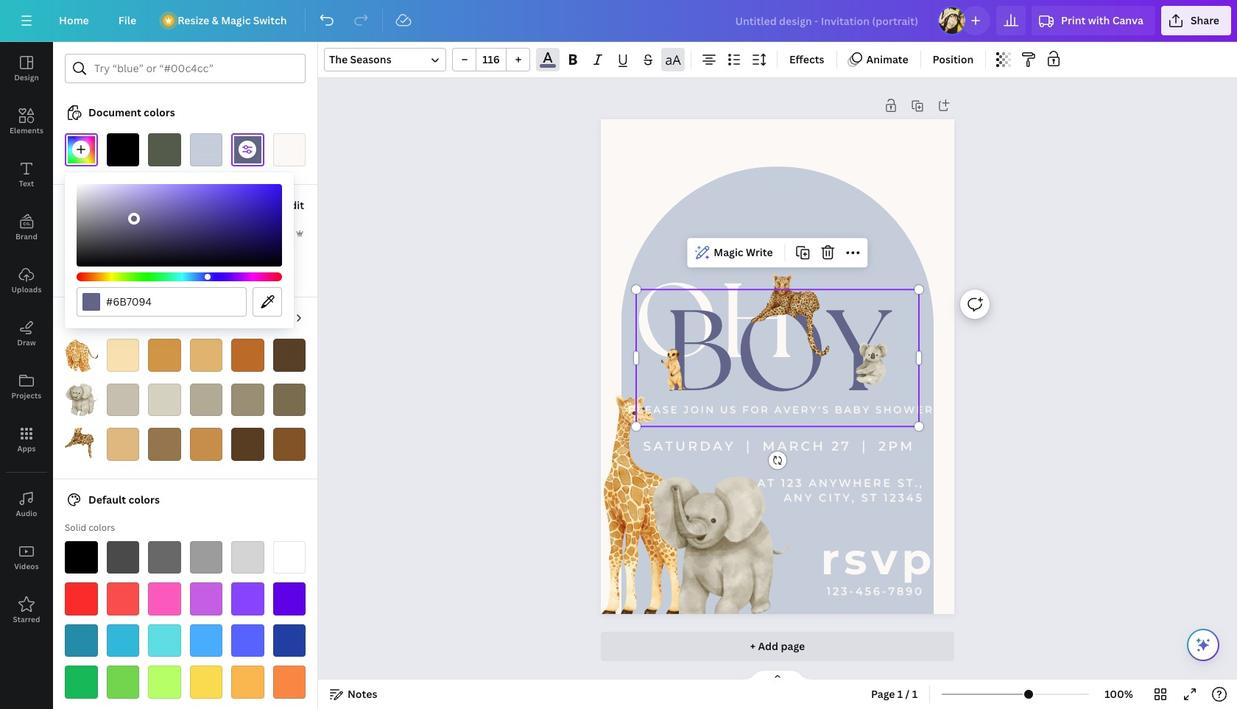 Task type: describe. For each thing, give the bounding box(es) containing it.
st
[[861, 491, 879, 505]]

design
[[14, 72, 39, 82]]

123-
[[827, 585, 856, 598]]

coral red #ff5757 image
[[106, 583, 139, 615]]

#654526 image
[[231, 428, 264, 461]]

champsraise button
[[59, 196, 168, 214]]

colors for default colors
[[128, 492, 160, 506]]

the
[[329, 52, 348, 66]]

#cdc6b7 image
[[106, 383, 139, 416]]

colors for photo colors
[[121, 311, 153, 325]]

notes
[[348, 687, 377, 701]]

light blue #38b6ff image
[[190, 624, 222, 657]]

#fbe3b8 image
[[106, 339, 139, 372]]

2 │ from the left
[[857, 438, 873, 453]]

#000000 image
[[106, 133, 139, 166]]

gray #a6a6a6 image
[[190, 541, 222, 574]]

draw button
[[0, 307, 53, 360]]

starred
[[13, 614, 40, 625]]

&
[[212, 13, 219, 27]]

Try "blue" or "#00c4cc" search field
[[94, 55, 296, 82]]

edit button
[[283, 190, 306, 220]]

side panel tab list
[[0, 42, 53, 637]]

share button
[[1161, 6, 1231, 35]]

#e8bc7b image
[[190, 339, 222, 372]]

show pages image
[[742, 670, 813, 681]]

#dcd6c8 image
[[148, 383, 181, 416]]

dark turquoise #0097b2 image
[[65, 624, 98, 657]]

see all
[[264, 312, 292, 324]]

photo colors
[[88, 311, 153, 325]]

#64472c image
[[273, 339, 306, 372]]

add a new color image
[[65, 133, 98, 166]]

+ add page
[[750, 639, 805, 653]]

aqua blue #0cc0df image
[[106, 624, 139, 657]]

Design title text field
[[724, 6, 932, 35]]

write
[[746, 245, 773, 259]]

audio button
[[0, 478, 53, 531]]

#606655 image
[[148, 133, 181, 166]]

#000000 image
[[106, 133, 139, 166]]

join
[[684, 404, 716, 415]]

at
[[758, 477, 776, 490]]

colors for solid colors
[[88, 521, 115, 534]]

gray #737373 image
[[148, 541, 181, 574]]

page
[[871, 687, 895, 701]]

dark turquoise #0097b2 image
[[65, 624, 98, 657]]

white #ffffff image
[[273, 541, 306, 574]]

document
[[88, 105, 141, 119]]

avery's
[[774, 404, 830, 415]]

coral red #ff5757 image
[[106, 583, 139, 615]]

print with canva button
[[1032, 6, 1156, 35]]

animate button
[[843, 48, 914, 71]]

march
[[763, 438, 826, 453]]

123
[[781, 477, 804, 490]]

rsvp
[[821, 532, 936, 585]]

violet #5e17eb image
[[273, 583, 306, 615]]

light blue #38b6ff image
[[190, 624, 222, 657]]

print with canva
[[1061, 13, 1144, 27]]

projects
[[11, 390, 42, 401]]

27
[[831, 438, 851, 453]]

any
[[784, 491, 814, 505]]

city,
[[819, 491, 856, 505]]

projects button
[[0, 360, 53, 413]]

100% button
[[1095, 683, 1143, 706]]

1 1 from the left
[[898, 687, 903, 701]]

see
[[264, 312, 280, 324]]

document colors
[[88, 105, 175, 119]]

page
[[781, 639, 805, 653]]

magic write button
[[690, 241, 779, 265]]

file
[[118, 13, 136, 27]]

design button
[[0, 42, 53, 95]]

#654526 image
[[231, 428, 264, 461]]

text button
[[0, 148, 53, 201]]

the seasons
[[329, 52, 392, 66]]

saturday
[[643, 438, 736, 453]]

aqua blue #0cc0df image
[[106, 624, 139, 657]]

share
[[1191, 13, 1220, 27]]

default colors
[[88, 492, 160, 506]]

baby
[[835, 404, 871, 415]]

position
[[933, 52, 974, 66]]

videos
[[14, 561, 39, 572]]

123-456-7890
[[827, 585, 924, 598]]

brand button
[[0, 201, 53, 254]]

+ add page button
[[601, 632, 955, 661]]

uploads button
[[0, 254, 53, 307]]

#db9f50 image
[[148, 339, 181, 372]]

orange #ff914d image
[[273, 666, 306, 699]]

for
[[742, 404, 770, 415]]

videos button
[[0, 531, 53, 584]]

all
[[282, 312, 292, 324]]

add
[[758, 639, 779, 653]]

effects
[[790, 52, 825, 66]]

notes button
[[324, 683, 383, 706]]



Task type: locate. For each thing, give the bounding box(es) containing it.
file button
[[107, 6, 148, 35]]

royal blue #5271ff image
[[231, 624, 264, 657], [231, 624, 264, 657]]

#75c6ef image
[[148, 246, 181, 279]]

peach #ffbd59 image
[[231, 666, 264, 699]]

apps button
[[0, 413, 53, 466]]

100%
[[1105, 687, 1133, 701]]

cobalt blue #004aad image
[[273, 624, 306, 657], [273, 624, 306, 657]]

position button
[[927, 48, 980, 71]]

#e6bf8b image
[[106, 428, 139, 461], [106, 428, 139, 461]]

#db9f50 image
[[148, 339, 181, 372]]

1 right the /
[[912, 687, 918, 701]]

animate
[[867, 52, 909, 66]]

2pm
[[879, 438, 915, 453]]

default
[[88, 492, 126, 506]]

12345
[[884, 491, 924, 505]]

2 1 from the left
[[912, 687, 918, 701]]

#64472c image
[[273, 339, 306, 372]]

edit
[[284, 198, 304, 212]]

+
[[750, 639, 756, 653]]

canva
[[1113, 13, 1144, 27]]

elements button
[[0, 95, 53, 148]]

canva assistant image
[[1195, 636, 1212, 654]]

dark gray #545454 image
[[106, 541, 139, 574], [106, 541, 139, 574]]

color
[[65, 226, 88, 239]]

1 horizontal spatial 1
[[912, 687, 918, 701]]

1 left the /
[[898, 687, 903, 701]]

#010101 image
[[231, 246, 264, 279], [231, 246, 264, 279]]

0 horizontal spatial 1
[[898, 687, 903, 701]]

#166bb5 image
[[106, 246, 139, 279], [106, 246, 139, 279]]

│ down for
[[741, 438, 757, 453]]

saturday │ march 27 │ 2pm
[[643, 438, 915, 453]]

#c7752e image
[[231, 339, 264, 372], [231, 339, 264, 372]]

0 horizontal spatial │
[[741, 438, 757, 453]]

#dcd6c8 image
[[148, 383, 181, 416]]

draw
[[17, 337, 36, 348]]

colors up #606655 icon
[[144, 105, 175, 119]]

solid colors
[[65, 521, 115, 534]]

print
[[1061, 13, 1086, 27]]

the seasons button
[[324, 48, 446, 71]]

yellow #ffde59 image
[[190, 666, 222, 699], [190, 666, 222, 699]]

#867759 image
[[273, 383, 306, 416]]

home
[[59, 13, 89, 27]]

at 123 anywhere st., any city, st 12345
[[758, 477, 924, 505]]

champsraise
[[88, 198, 156, 212]]

pink #ff66c4 image
[[148, 583, 181, 615], [148, 583, 181, 615]]

photo
[[88, 311, 119, 325]]

green #00bf63 image
[[65, 666, 98, 699]]

#a18058 image
[[148, 428, 181, 461], [148, 428, 181, 461]]

purple #8c52ff image
[[231, 583, 264, 615], [231, 583, 264, 615]]

brand
[[15, 231, 38, 242]]

bright red #ff3131 image
[[65, 583, 98, 615]]

#fbe3b8 image
[[106, 339, 139, 372]]

page 1 / 1
[[871, 687, 918, 701]]

boy
[[665, 287, 891, 417]]

group
[[452, 48, 530, 71]]

peach #ffbd59 image
[[231, 666, 264, 699]]

colors right solid
[[88, 521, 115, 534]]

turquoise blue #5ce1e6 image
[[148, 624, 181, 657], [148, 624, 181, 657]]

light gray #d9d9d9 image
[[231, 541, 264, 574], [231, 541, 264, 574]]

│ right 27
[[857, 438, 873, 453]]

#d19755 image
[[190, 428, 222, 461], [190, 428, 222, 461]]

colors right "default"
[[128, 492, 160, 506]]

#867759 image
[[273, 383, 306, 416]]

#fdf9f7 image
[[273, 133, 306, 166], [273, 133, 306, 166]]

grass green #7ed957 image
[[106, 666, 139, 699], [106, 666, 139, 699]]

home link
[[47, 6, 101, 35]]

#bcb3a0 image
[[190, 383, 222, 416], [190, 383, 222, 416]]

magic inside button
[[221, 13, 251, 27]]

magic
[[221, 13, 251, 27], [714, 245, 744, 259]]

colors right the photo
[[121, 311, 153, 325]]

Hex color code text field
[[106, 288, 237, 316]]

#75c6ef image
[[148, 246, 181, 279]]

magenta #cb6ce6 image
[[190, 583, 222, 615], [190, 583, 222, 615]]

seasons
[[350, 52, 392, 66]]

#8f5d2c image
[[273, 428, 306, 461], [273, 428, 306, 461]]

orange #ff914d image
[[273, 666, 306, 699]]

#606655 image
[[148, 133, 181, 166]]

starred button
[[0, 584, 53, 637]]

456-
[[856, 585, 888, 598]]

see all button
[[263, 303, 306, 333]]

switch
[[253, 13, 287, 27]]

anywhere
[[809, 477, 893, 490]]

magic right &
[[221, 13, 251, 27]]

1 horizontal spatial │
[[857, 438, 873, 453]]

colors for document colors
[[144, 105, 175, 119]]

please join us for avery's baby shower
[[628, 404, 934, 415]]

– – number field
[[481, 52, 502, 66]]

with
[[1088, 13, 1110, 27]]

uploads
[[11, 284, 42, 295]]

/
[[906, 687, 910, 701]]

magic inside button
[[714, 245, 744, 259]]

white #ffffff image
[[273, 541, 306, 574]]

black #000000 image
[[65, 541, 98, 574], [65, 541, 98, 574]]

magic left write
[[714, 245, 744, 259]]

#cdc6b7 image
[[106, 383, 139, 416]]

violet #5e17eb image
[[273, 583, 306, 615]]

1 vertical spatial magic
[[714, 245, 744, 259]]

#e8bc7b image
[[190, 339, 222, 372]]

oh
[[634, 262, 796, 381]]

text
[[19, 178, 34, 189]]

us
[[720, 404, 738, 415]]

please
[[628, 404, 679, 415]]

effects button
[[784, 48, 830, 71]]

resize & magic switch
[[178, 13, 287, 27]]

green #00bf63 image
[[65, 666, 98, 699]]

shower
[[876, 404, 934, 415]]

st.,
[[898, 477, 924, 490]]

0 horizontal spatial magic
[[221, 13, 251, 27]]

#ffffff image
[[190, 246, 222, 279], [190, 246, 222, 279]]

#6b7094 image
[[231, 133, 264, 166], [82, 293, 100, 311], [82, 293, 100, 311]]

elements
[[9, 125, 44, 136]]

#4890cd image
[[65, 246, 98, 279], [65, 246, 98, 279]]

resize
[[178, 13, 209, 27]]

apps
[[17, 443, 36, 454]]

7890
[[888, 585, 924, 598]]

audio
[[16, 508, 37, 519]]

│
[[741, 438, 757, 453], [857, 438, 873, 453]]

main menu bar
[[0, 0, 1237, 42]]

color palette
[[65, 226, 121, 239]]

#ccd3df image
[[190, 133, 222, 166], [190, 133, 222, 166]]

resize & magic switch button
[[154, 6, 299, 35]]

1 │ from the left
[[741, 438, 757, 453]]

1 horizontal spatial magic
[[714, 245, 744, 259]]

#a59980 image
[[231, 383, 264, 416], [231, 383, 264, 416]]

palette
[[90, 226, 121, 239]]

magic write
[[714, 245, 773, 259]]

#6b7094 image
[[540, 64, 556, 68], [540, 64, 556, 68], [231, 133, 264, 166]]

colors
[[144, 105, 175, 119], [121, 311, 153, 325], [128, 492, 160, 506], [88, 521, 115, 534]]

gray #737373 image
[[148, 541, 181, 574]]

0 vertical spatial magic
[[221, 13, 251, 27]]

lime #c1ff72 image
[[148, 666, 181, 699], [148, 666, 181, 699]]

bright red #ff3131 image
[[65, 583, 98, 615]]

gray #a6a6a6 image
[[190, 541, 222, 574]]



Task type: vqa. For each thing, say whether or not it's contained in the screenshot.
leftmost list
no



